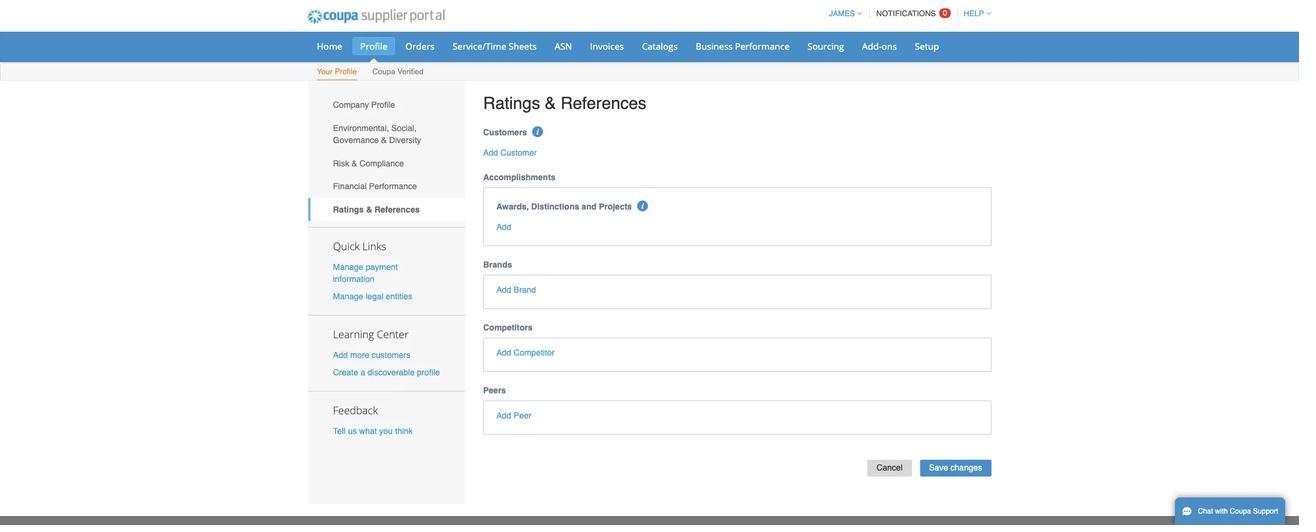 Task type: vqa. For each thing, say whether or not it's contained in the screenshot.
if
no



Task type: describe. For each thing, give the bounding box(es) containing it.
verified
[[397, 67, 423, 76]]

financial performance
[[333, 182, 417, 191]]

brand
[[514, 285, 536, 295]]

0
[[943, 8, 947, 17]]

create a discoverable profile
[[333, 368, 440, 378]]

add-ons link
[[854, 37, 905, 55]]

home
[[317, 40, 342, 52]]

add peer button
[[496, 410, 531, 422]]

add for add brand
[[496, 285, 511, 295]]

your profile link
[[316, 65, 357, 80]]

0 vertical spatial references
[[561, 94, 646, 113]]

ons
[[882, 40, 897, 52]]

james link
[[824, 9, 862, 18]]

setup
[[915, 40, 939, 52]]

projects
[[599, 202, 632, 211]]

profile for your profile
[[335, 67, 357, 76]]

setup link
[[907, 37, 947, 55]]

add brand button
[[496, 284, 536, 296]]

manage for manage legal entities
[[333, 292, 363, 302]]

additional information image for customers
[[533, 126, 543, 137]]

tell
[[333, 427, 346, 437]]

0 horizontal spatial references
[[375, 205, 420, 215]]

cancel
[[877, 464, 903, 473]]

quick
[[333, 239, 360, 253]]

add brand
[[496, 285, 536, 295]]

save
[[929, 464, 948, 473]]

ratings & references link
[[308, 198, 465, 221]]

customers
[[483, 127, 527, 137]]

chat with coupa support button
[[1175, 498, 1286, 526]]

environmental,
[[333, 123, 389, 133]]

profile
[[417, 368, 440, 378]]

coupa supplier portal image
[[299, 2, 453, 32]]

manage payment information link
[[333, 262, 398, 284]]

navigation containing notifications 0
[[824, 2, 991, 25]]

service/time
[[453, 40, 506, 52]]

0 vertical spatial profile
[[360, 40, 387, 52]]

what
[[359, 427, 377, 437]]

manage legal entities
[[333, 292, 412, 302]]

tell us what you think
[[333, 427, 413, 437]]

social,
[[391, 123, 417, 133]]

learning center
[[333, 327, 409, 342]]

quick links
[[333, 239, 386, 253]]

add more customers link
[[333, 351, 410, 360]]

and
[[582, 202, 597, 211]]

awards,
[[496, 202, 529, 211]]

diversity
[[389, 135, 421, 145]]

more
[[350, 351, 369, 360]]

business performance link
[[688, 37, 797, 55]]

additional information image for awards, distinctions and projects
[[638, 201, 648, 211]]

home link
[[309, 37, 350, 55]]

risk & compliance link
[[308, 152, 465, 175]]

add peer
[[496, 411, 531, 421]]

add button
[[496, 221, 511, 233]]

add-ons
[[862, 40, 897, 52]]

competitors
[[483, 323, 533, 332]]

your
[[317, 67, 333, 76]]

add for add peer
[[496, 411, 511, 421]]

with
[[1215, 508, 1228, 516]]

legal
[[366, 292, 383, 302]]

add competitor button
[[496, 347, 555, 359]]

add-
[[862, 40, 882, 52]]

service/time sheets
[[453, 40, 537, 52]]

company profile
[[333, 100, 395, 110]]

customers
[[372, 351, 410, 360]]

1 vertical spatial ratings
[[333, 205, 364, 215]]

add customer button
[[483, 147, 537, 159]]

support
[[1253, 508, 1278, 516]]

add competitor
[[496, 348, 555, 358]]

peer
[[514, 411, 531, 421]]

notifications 0
[[876, 8, 947, 18]]

help
[[964, 9, 984, 18]]

notifications
[[876, 9, 936, 18]]

coupa verified
[[372, 67, 423, 76]]



Task type: locate. For each thing, give the bounding box(es) containing it.
additional information image right projects
[[638, 201, 648, 211]]

orders link
[[398, 37, 442, 55]]

us
[[348, 427, 357, 437]]

1 horizontal spatial ratings & references
[[483, 94, 646, 113]]

references down invoices link
[[561, 94, 646, 113]]

ratings & references
[[483, 94, 646, 113], [333, 205, 420, 215]]

sourcing link
[[800, 37, 852, 55]]

add left peer
[[496, 411, 511, 421]]

a
[[361, 368, 365, 378]]

1 horizontal spatial additional information image
[[638, 201, 648, 211]]

coupa left verified
[[372, 67, 395, 76]]

business performance
[[696, 40, 790, 52]]

catalogs
[[642, 40, 678, 52]]

0 horizontal spatial coupa
[[372, 67, 395, 76]]

environmental, social, governance & diversity link
[[308, 117, 465, 152]]

add inside add peer button
[[496, 411, 511, 421]]

0 horizontal spatial additional information image
[[533, 126, 543, 137]]

compliance
[[360, 159, 404, 168]]

additional information image
[[533, 126, 543, 137], [638, 201, 648, 211]]

1 vertical spatial profile
[[335, 67, 357, 76]]

company
[[333, 100, 369, 110]]

performance
[[735, 40, 790, 52], [369, 182, 417, 191]]

profile for company profile
[[371, 100, 395, 110]]

you
[[379, 427, 393, 437]]

customer
[[500, 148, 537, 157]]

links
[[362, 239, 386, 253]]

0 vertical spatial ratings
[[483, 94, 540, 113]]

financial
[[333, 182, 367, 191]]

& left the diversity at the left top
[[381, 135, 387, 145]]

coupa inside button
[[1230, 508, 1251, 516]]

navigation
[[824, 2, 991, 25]]

performance for financial performance
[[369, 182, 417, 191]]

& down "asn"
[[545, 94, 556, 113]]

financial performance link
[[308, 175, 465, 198]]

orders
[[405, 40, 435, 52]]

manage payment information
[[333, 262, 398, 284]]

ratings down 'financial'
[[333, 205, 364, 215]]

james
[[829, 9, 855, 18]]

governance
[[333, 135, 379, 145]]

0 vertical spatial ratings & references
[[483, 94, 646, 113]]

& down the financial performance
[[366, 205, 372, 215]]

distinctions
[[531, 202, 579, 211]]

profile
[[360, 40, 387, 52], [335, 67, 357, 76], [371, 100, 395, 110]]

learning
[[333, 327, 374, 342]]

performance for business performance
[[735, 40, 790, 52]]

entities
[[386, 292, 412, 302]]

coupa verified link
[[372, 65, 424, 80]]

& inside environmental, social, governance & diversity
[[381, 135, 387, 145]]

2 manage from the top
[[333, 292, 363, 302]]

1 manage from the top
[[333, 262, 363, 272]]

chat
[[1198, 508, 1213, 516]]

risk
[[333, 159, 349, 168]]

1 vertical spatial manage
[[333, 292, 363, 302]]

add for add customer
[[483, 148, 498, 157]]

create
[[333, 368, 358, 378]]

manage
[[333, 262, 363, 272], [333, 292, 363, 302]]

cancel link
[[868, 460, 912, 477]]

0 horizontal spatial ratings
[[333, 205, 364, 215]]

profile right your
[[335, 67, 357, 76]]

0 horizontal spatial ratings & references
[[333, 205, 420, 215]]

payment
[[366, 262, 398, 272]]

information
[[333, 274, 375, 284]]

add for add
[[496, 222, 511, 232]]

add for add competitor
[[496, 348, 511, 358]]

ratings & references down "asn"
[[483, 94, 646, 113]]

1 vertical spatial ratings & references
[[333, 205, 420, 215]]

company profile link
[[308, 94, 465, 117]]

peers
[[483, 386, 506, 395]]

save changes
[[929, 464, 982, 473]]

tell us what you think button
[[333, 426, 413, 438]]

1 horizontal spatial ratings
[[483, 94, 540, 113]]

sheets
[[509, 40, 537, 52]]

& right risk
[[352, 159, 357, 168]]

0 vertical spatial additional information image
[[533, 126, 543, 137]]

add customer
[[483, 148, 537, 157]]

manage up information
[[333, 262, 363, 272]]

asn
[[555, 40, 572, 52]]

changes
[[951, 464, 982, 473]]

manage down information
[[333, 292, 363, 302]]

performance right business
[[735, 40, 790, 52]]

catalogs link
[[634, 37, 686, 55]]

feedback
[[333, 404, 378, 418]]

business
[[696, 40, 733, 52]]

your profile
[[317, 67, 357, 76]]

additional information image up the customer
[[533, 126, 543, 137]]

service/time sheets link
[[445, 37, 544, 55]]

profile down coupa supplier portal image
[[360, 40, 387, 52]]

& inside "link"
[[352, 159, 357, 168]]

save changes button
[[920, 460, 991, 477]]

help link
[[958, 9, 991, 18]]

add inside add customer button
[[483, 148, 498, 157]]

discoverable
[[368, 368, 415, 378]]

1 vertical spatial additional information image
[[638, 201, 648, 211]]

manage inside manage payment information
[[333, 262, 363, 272]]

1 vertical spatial references
[[375, 205, 420, 215]]

accomplishments
[[483, 172, 555, 182]]

2 vertical spatial profile
[[371, 100, 395, 110]]

manage for manage payment information
[[333, 262, 363, 272]]

0 vertical spatial coupa
[[372, 67, 395, 76]]

create a discoverable profile link
[[333, 368, 440, 378]]

references down financial performance link
[[375, 205, 420, 215]]

invoices link
[[582, 37, 632, 55]]

1 horizontal spatial coupa
[[1230, 508, 1251, 516]]

add down awards,
[[496, 222, 511, 232]]

1 horizontal spatial references
[[561, 94, 646, 113]]

asn link
[[547, 37, 580, 55]]

add more customers
[[333, 351, 410, 360]]

1 vertical spatial performance
[[369, 182, 417, 191]]

profile up environmental, social, governance & diversity 'link'
[[371, 100, 395, 110]]

0 vertical spatial performance
[[735, 40, 790, 52]]

add inside add brand 'button'
[[496, 285, 511, 295]]

environmental, social, governance & diversity
[[333, 123, 421, 145]]

add down competitors
[[496, 348, 511, 358]]

add down customers
[[483, 148, 498, 157]]

1 horizontal spatial performance
[[735, 40, 790, 52]]

add inside add competitor button
[[496, 348, 511, 358]]

performance down the risk & compliance "link"
[[369, 182, 417, 191]]

references
[[561, 94, 646, 113], [375, 205, 420, 215]]

&
[[545, 94, 556, 113], [381, 135, 387, 145], [352, 159, 357, 168], [366, 205, 372, 215]]

brands
[[483, 260, 512, 270]]

ratings & references down the financial performance
[[333, 205, 420, 215]]

add up create
[[333, 351, 348, 360]]

add
[[483, 148, 498, 157], [496, 222, 511, 232], [496, 285, 511, 295], [496, 348, 511, 358], [333, 351, 348, 360], [496, 411, 511, 421]]

add for add more customers
[[333, 351, 348, 360]]

manage legal entities link
[[333, 292, 412, 302]]

invoices
[[590, 40, 624, 52]]

ratings up customers
[[483, 94, 540, 113]]

coupa right with
[[1230, 508, 1251, 516]]

sourcing
[[808, 40, 844, 52]]

1 vertical spatial coupa
[[1230, 508, 1251, 516]]

competitor
[[514, 348, 555, 358]]

0 vertical spatial manage
[[333, 262, 363, 272]]

chat with coupa support
[[1198, 508, 1278, 516]]

0 horizontal spatial performance
[[369, 182, 417, 191]]

add left the brand
[[496, 285, 511, 295]]



